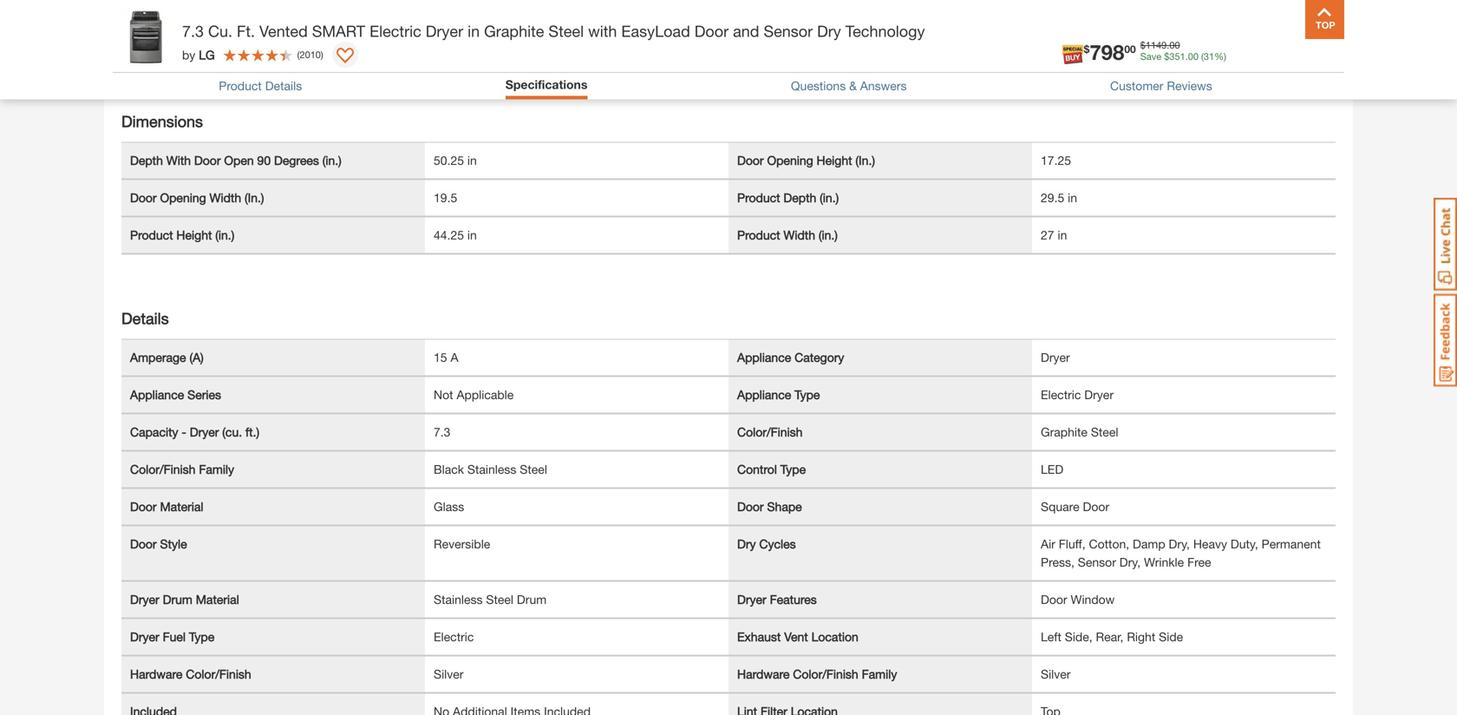 Task type: locate. For each thing, give the bounding box(es) containing it.
product details button
[[219, 79, 302, 93], [219, 79, 302, 93]]

in right 29.5
[[1068, 191, 1078, 205]]

dry, up wrinkle
[[1169, 537, 1191, 551]]

0 vertical spatial width
[[210, 191, 241, 205]]

1 horizontal spatial $
[[1141, 40, 1146, 51]]

steel
[[549, 22, 584, 40], [1091, 425, 1119, 439], [520, 462, 547, 477], [486, 592, 514, 607]]

0 horizontal spatial family
[[199, 462, 234, 477]]

$ left save
[[1084, 43, 1090, 55]]

customer reviews
[[1111, 79, 1213, 93]]

heavy
[[1194, 537, 1228, 551]]

1149
[[1146, 40, 1167, 51]]

29.5
[[1041, 191, 1065, 205]]

dryer fuel type
[[130, 630, 215, 644]]

( left %)
[[1202, 51, 1204, 62]]

in
[[468, 22, 480, 40], [468, 153, 477, 168], [1068, 191, 1078, 205], [468, 228, 477, 242], [1058, 228, 1068, 242]]

side,
[[1065, 630, 1093, 644]]

appliance for appliance category
[[738, 350, 792, 365]]

stainless
[[468, 462, 517, 477], [434, 592, 483, 607]]

left
[[1041, 630, 1062, 644]]

type right the control
[[781, 462, 806, 477]]

steel left with
[[549, 22, 584, 40]]

dry left cycles
[[738, 537, 756, 551]]

2 horizontal spatial 00
[[1189, 51, 1199, 62]]

(in.) down door opening width (in.)
[[215, 228, 235, 242]]

1 vertical spatial (in.)
[[245, 191, 264, 205]]

1 horizontal spatial door window
[[1041, 592, 1115, 607]]

details
[[265, 79, 302, 93], [121, 309, 169, 328]]

product depth (in.)
[[738, 191, 839, 205]]

opening for height
[[768, 153, 814, 168]]

type for control type
[[781, 462, 806, 477]]

1 horizontal spatial dry
[[818, 22, 842, 40]]

0 vertical spatial height
[[817, 153, 853, 168]]

0 horizontal spatial (in.)
[[245, 191, 264, 205]]

control type
[[738, 462, 806, 477]]

in right 27
[[1058, 228, 1068, 242]]

1 vertical spatial sensor
[[1078, 555, 1117, 569]]

2 horizontal spatial electric
[[1041, 388, 1082, 402]]

hardware down dryer fuel type at the bottom
[[130, 667, 183, 681]]

opening up product depth (in.)
[[768, 153, 814, 168]]

appliance for appliance type
[[738, 388, 792, 402]]

00 left save
[[1125, 43, 1137, 55]]

specifications button
[[506, 77, 588, 95], [506, 77, 588, 92]]

feedback link image
[[1434, 293, 1458, 387]]

product up product width (in.)
[[738, 191, 781, 205]]

0 vertical spatial window
[[728, 2, 801, 26]]

7.3 up by
[[182, 22, 204, 40]]

$ inside $ 798 00
[[1084, 43, 1090, 55]]

(
[[297, 49, 300, 60], [1202, 51, 1204, 62]]

00 left 31 at the top right
[[1189, 51, 1199, 62]]

not down 15 a
[[434, 388, 453, 402]]

(in.) right degrees
[[323, 153, 342, 168]]

0 vertical spatial type
[[795, 388, 820, 402]]

0 vertical spatial opening
[[768, 153, 814, 168]]

opening for width
[[160, 191, 206, 205]]

silver down left
[[1041, 667, 1071, 681]]

product for product height (in.)
[[130, 228, 173, 242]]

0 vertical spatial dry
[[818, 22, 842, 40]]

width down product depth (in.)
[[784, 228, 816, 242]]

1 vertical spatial not
[[434, 388, 453, 402]]

0 vertical spatial stainless
[[468, 462, 517, 477]]

sensor inside air fluff, cotton, damp dry, heavy duty, permanent press, sensor dry, wrinkle free
[[1078, 555, 1117, 569]]

7.3 for 7.3
[[434, 425, 451, 439]]

category
[[795, 350, 845, 365]]

1 vertical spatial window
[[1071, 592, 1115, 607]]

0 vertical spatial details
[[265, 79, 302, 93]]

1 horizontal spatial 7.3
[[434, 425, 451, 439]]

17.25
[[1041, 153, 1072, 168]]

material
[[160, 500, 204, 514], [196, 592, 239, 607]]

1 horizontal spatial (in.)
[[856, 153, 876, 168]]

by
[[182, 48, 196, 62]]

sensor down cotton,
[[1078, 555, 1117, 569]]

appliance for appliance series
[[130, 388, 184, 402]]

and
[[733, 22, 760, 40]]

cycles
[[760, 537, 796, 551]]

dry up questions
[[818, 22, 842, 40]]

steel right black
[[520, 462, 547, 477]]

not stackable link
[[456, 0, 661, 61]]

capacity - dryer (cu. ft.)
[[130, 425, 260, 439]]

opening
[[768, 153, 814, 168], [160, 191, 206, 205]]

electric right smart
[[370, 22, 422, 40]]

graphite
[[484, 22, 544, 40], [1041, 425, 1088, 439]]

appliance up appliance type
[[738, 350, 792, 365]]

stainless down reversible
[[434, 592, 483, 607]]

type down category
[[795, 388, 820, 402]]

1 vertical spatial width
[[784, 228, 816, 242]]

in right 44.25
[[468, 228, 477, 242]]

. right save
[[1167, 40, 1170, 51]]

not for not applicable
[[434, 388, 453, 402]]

$ right $ 798 00
[[1141, 40, 1146, 51]]

product for product width (in.)
[[738, 228, 781, 242]]

$
[[1141, 40, 1146, 51], [1084, 43, 1090, 55], [1165, 51, 1170, 62]]

right
[[1127, 630, 1156, 644]]

press,
[[1041, 555, 1075, 569]]

1 horizontal spatial graphite
[[1041, 425, 1088, 439]]

(in.)
[[323, 153, 342, 168], [820, 191, 839, 205], [215, 228, 235, 242], [819, 228, 838, 242]]

1 vertical spatial electric
[[1041, 388, 1082, 402]]

led
[[1041, 462, 1064, 477]]

electric
[[370, 22, 422, 40], [1041, 388, 1082, 402], [434, 630, 474, 644]]

type right fuel
[[189, 630, 215, 644]]

0 horizontal spatial door window
[[678, 2, 801, 26]]

1 hardware from the left
[[130, 667, 183, 681]]

2 vertical spatial electric
[[434, 630, 474, 644]]

shape
[[768, 500, 802, 514]]

details up amperage
[[121, 309, 169, 328]]

color/finish up "control type"
[[738, 425, 803, 439]]

appliance down appliance category on the right of page
[[738, 388, 792, 402]]

in for 29.5 in
[[1068, 191, 1078, 205]]

2 hardware from the left
[[738, 667, 790, 681]]

door
[[678, 2, 722, 26], [695, 22, 729, 40], [194, 153, 221, 168], [738, 153, 764, 168], [130, 191, 157, 205], [130, 500, 157, 514], [738, 500, 764, 514], [1083, 500, 1110, 514], [130, 537, 157, 551], [1041, 592, 1068, 607]]

material down color/finish family
[[160, 500, 204, 514]]

cu.
[[208, 22, 233, 40]]

0 horizontal spatial not
[[434, 388, 453, 402]]

display image
[[337, 48, 354, 65]]

wrinkle
[[1145, 555, 1185, 569]]

0 horizontal spatial width
[[210, 191, 241, 205]]

height down door opening width (in.)
[[177, 228, 212, 242]]

dry cycles
[[738, 537, 796, 551]]

1 horizontal spatial dry,
[[1169, 537, 1191, 551]]

details down ( 2010 )
[[265, 79, 302, 93]]

product down product depth (in.)
[[738, 228, 781, 242]]

material up dryer fuel type at the bottom
[[196, 592, 239, 607]]

(in.) down product depth (in.)
[[819, 228, 838, 242]]

00 inside $ 798 00
[[1125, 43, 1137, 55]]

in for 27 in
[[1058, 228, 1068, 242]]

open
[[224, 153, 254, 168]]

%)
[[1215, 51, 1227, 62]]

reversible
[[434, 537, 491, 551]]

1 horizontal spatial not
[[456, 2, 488, 26]]

graphite up specifications
[[484, 22, 544, 40]]

0 vertical spatial sensor
[[764, 22, 813, 40]]

lg
[[199, 48, 215, 62]]

(in.)
[[856, 153, 876, 168], [245, 191, 264, 205]]

in right 50.25
[[468, 153, 477, 168]]

1 horizontal spatial 00
[[1170, 40, 1181, 51]]

air
[[1041, 537, 1056, 551]]

depth left with
[[130, 153, 163, 168]]

steel down reversible
[[486, 592, 514, 607]]

color/finish
[[738, 425, 803, 439], [130, 462, 196, 477], [186, 667, 251, 681], [793, 667, 859, 681]]

hardware down exhaust
[[738, 667, 790, 681]]

0 vertical spatial dry,
[[1169, 537, 1191, 551]]

product down door opening width (in.)
[[130, 228, 173, 242]]

electric up graphite steel
[[1041, 388, 1082, 402]]

dryer
[[426, 22, 463, 40], [1041, 350, 1071, 365], [1085, 388, 1114, 402], [190, 425, 219, 439], [130, 592, 159, 607], [738, 592, 767, 607], [130, 630, 159, 644]]

width
[[210, 191, 241, 205], [784, 228, 816, 242]]

0 horizontal spatial hardware
[[130, 667, 183, 681]]

ft.)
[[246, 425, 260, 439]]

0 vertical spatial material
[[160, 500, 204, 514]]

permanent
[[1262, 537, 1321, 551]]

0 horizontal spatial 00
[[1125, 43, 1137, 55]]

1 horizontal spatial width
[[784, 228, 816, 242]]

width down depth with door open 90 degrees (in.)
[[210, 191, 241, 205]]

1 vertical spatial dry,
[[1120, 555, 1141, 569]]

0 horizontal spatial dry
[[738, 537, 756, 551]]

square door
[[1041, 500, 1110, 514]]

(a)
[[190, 350, 204, 365]]

color/finish family
[[130, 462, 234, 477]]

(in.) down the door opening height (in.)
[[820, 191, 839, 205]]

not
[[456, 2, 488, 26], [434, 388, 453, 402]]

silver down stainless steel drum
[[434, 667, 464, 681]]

electric down stainless steel drum
[[434, 630, 474, 644]]

appliance down amperage
[[130, 388, 184, 402]]

not for not stackable
[[456, 2, 488, 26]]

0 vertical spatial family
[[199, 462, 234, 477]]

door window
[[678, 2, 801, 26], [1041, 592, 1115, 607]]

height
[[817, 153, 853, 168], [177, 228, 212, 242]]

1 horizontal spatial (
[[1202, 51, 1204, 62]]

0 vertical spatial (in.)
[[856, 153, 876, 168]]

1 vertical spatial opening
[[160, 191, 206, 205]]

1 horizontal spatial drum
[[517, 592, 547, 607]]

depth down the door opening height (in.)
[[784, 191, 817, 205]]

27 in
[[1041, 228, 1068, 242]]

appliance category
[[738, 350, 845, 365]]

1 horizontal spatial silver
[[1041, 667, 1071, 681]]

electric dryer
[[1041, 388, 1114, 402]]

798
[[1090, 40, 1125, 64]]

0 vertical spatial graphite
[[484, 22, 544, 40]]

not inside "link"
[[456, 2, 488, 26]]

1 horizontal spatial window
[[1071, 592, 1115, 607]]

stainless right black
[[468, 462, 517, 477]]

0 vertical spatial 7.3
[[182, 22, 204, 40]]

hardware for hardware color/finish
[[130, 667, 183, 681]]

1 horizontal spatial family
[[862, 667, 898, 681]]

0 horizontal spatial $
[[1084, 43, 1090, 55]]

depth with door open 90 degrees (in.)
[[130, 153, 342, 168]]

$ right save
[[1165, 51, 1170, 62]]

1 vertical spatial 7.3
[[434, 425, 451, 439]]

live chat image
[[1434, 198, 1458, 291]]

0 horizontal spatial silver
[[434, 667, 464, 681]]

1 horizontal spatial depth
[[784, 191, 817, 205]]

sensor right and
[[764, 22, 813, 40]]

not stackable
[[456, 2, 583, 26]]

with
[[588, 22, 617, 40]]

graphite up led
[[1041, 425, 1088, 439]]

0 vertical spatial not
[[456, 2, 488, 26]]

height up product depth (in.)
[[817, 153, 853, 168]]

type for appliance type
[[795, 388, 820, 402]]

(in.) down & at the top of the page
[[856, 153, 876, 168]]

steel down electric dryer
[[1091, 425, 1119, 439]]

1 vertical spatial dry
[[738, 537, 756, 551]]

1 vertical spatial type
[[781, 462, 806, 477]]

.
[[1167, 40, 1170, 51], [1186, 51, 1189, 62]]

product height (in.)
[[130, 228, 235, 242]]

00 right 1149
[[1170, 40, 1181, 51]]

1 vertical spatial family
[[862, 667, 898, 681]]

7.3 up black
[[434, 425, 451, 439]]

hardware color/finish family
[[738, 667, 898, 681]]

1 horizontal spatial hardware
[[738, 667, 790, 681]]

0 vertical spatial electric
[[370, 22, 422, 40]]

0 horizontal spatial drum
[[163, 592, 193, 607]]

2 vertical spatial type
[[189, 630, 215, 644]]

0 vertical spatial depth
[[130, 153, 163, 168]]

dryer features
[[738, 592, 817, 607]]

$ for 1149
[[1141, 40, 1146, 51]]

product down ft.
[[219, 79, 262, 93]]

drum
[[163, 592, 193, 607], [517, 592, 547, 607]]

0 horizontal spatial sensor
[[764, 22, 813, 40]]

0 horizontal spatial depth
[[130, 153, 163, 168]]

(in.) for product depth (in.)
[[820, 191, 839, 205]]

easyload
[[622, 22, 691, 40]]

(in.) down 90
[[245, 191, 264, 205]]

( left ')'
[[297, 49, 300, 60]]

not left "stackable"
[[456, 2, 488, 26]]

351
[[1170, 51, 1186, 62]]

0 horizontal spatial height
[[177, 228, 212, 242]]

fuel
[[163, 630, 186, 644]]

black
[[434, 462, 464, 477]]

0 horizontal spatial graphite
[[484, 22, 544, 40]]

7.3 for 7.3 cu. ft. vented smart electric dryer in graphite steel with easyload door and sensor dry technology
[[182, 22, 204, 40]]

product
[[219, 79, 262, 93], [738, 191, 781, 205], [130, 228, 173, 242], [738, 228, 781, 242]]

0 horizontal spatial opening
[[160, 191, 206, 205]]

0 horizontal spatial 7.3
[[182, 22, 204, 40]]

dry, down damp
[[1120, 555, 1141, 569]]

$ 1149 . 00 save $ 351 . 00 ( 31 %)
[[1141, 40, 1227, 62]]

1 horizontal spatial sensor
[[1078, 555, 1117, 569]]

1 horizontal spatial opening
[[768, 153, 814, 168]]

vent
[[785, 630, 808, 644]]

0 horizontal spatial details
[[121, 309, 169, 328]]

dry
[[818, 22, 842, 40], [738, 537, 756, 551]]

opening up product height (in.)
[[160, 191, 206, 205]]

appliance
[[738, 350, 792, 365], [130, 388, 184, 402], [738, 388, 792, 402]]

1 horizontal spatial electric
[[434, 630, 474, 644]]

. left 31 at the top right
[[1186, 51, 1189, 62]]



Task type: describe. For each thing, give the bounding box(es) containing it.
0 horizontal spatial (
[[297, 49, 300, 60]]

product details
[[219, 79, 302, 93]]

50.25
[[434, 153, 464, 168]]

0 horizontal spatial window
[[728, 2, 801, 26]]

1 vertical spatial details
[[121, 309, 169, 328]]

2010
[[300, 49, 321, 60]]

color/finish down location
[[793, 667, 859, 681]]

electric for electric
[[434, 630, 474, 644]]

90
[[257, 153, 271, 168]]

31
[[1204, 51, 1215, 62]]

7.3 cu. ft. vented smart electric dryer in graphite steel with easyload door and sensor dry technology
[[182, 22, 925, 40]]

save
[[1141, 51, 1162, 62]]

19.5
[[434, 191, 458, 205]]

product width (in.)
[[738, 228, 838, 242]]

not applicable
[[434, 388, 514, 402]]

door window link
[[678, 0, 883, 61]]

stainless steel drum
[[434, 592, 547, 607]]

(in.) for door opening height (in.)
[[856, 153, 876, 168]]

1 vertical spatial height
[[177, 228, 212, 242]]

door opening width (in.)
[[130, 191, 264, 205]]

side
[[1159, 630, 1184, 644]]

product for product details
[[219, 79, 262, 93]]

1 horizontal spatial .
[[1186, 51, 1189, 62]]

electric for electric dryer
[[1041, 388, 1082, 402]]

by lg
[[182, 48, 215, 62]]

0 horizontal spatial electric
[[370, 22, 422, 40]]

29.5 in
[[1041, 191, 1078, 205]]

questions & answers
[[791, 79, 907, 93]]

series
[[188, 388, 221, 402]]

left side, rear, right side
[[1041, 630, 1184, 644]]

degrees
[[274, 153, 319, 168]]

1 horizontal spatial height
[[817, 153, 853, 168]]

reviews
[[1167, 79, 1213, 93]]

2 silver from the left
[[1041, 667, 1071, 681]]

0 horizontal spatial .
[[1167, 40, 1170, 51]]

(cu.
[[222, 425, 242, 439]]

in for 50.25 in
[[468, 153, 477, 168]]

product image image
[[117, 9, 174, 65]]

1 vertical spatial stainless
[[434, 592, 483, 607]]

answers
[[861, 79, 907, 93]]

rear,
[[1096, 630, 1124, 644]]

1 vertical spatial material
[[196, 592, 239, 607]]

&
[[850, 79, 857, 93]]

27
[[1041, 228, 1055, 242]]

15
[[434, 350, 447, 365]]

1 vertical spatial door window
[[1041, 592, 1115, 607]]

with
[[166, 153, 191, 168]]

0 vertical spatial door window
[[678, 2, 801, 26]]

fluff,
[[1059, 537, 1086, 551]]

1 silver from the left
[[434, 667, 464, 681]]

(in.) for door opening width (in.)
[[245, 191, 264, 205]]

damp
[[1133, 537, 1166, 551]]

2 drum from the left
[[517, 592, 547, 607]]

44.25 in
[[434, 228, 477, 242]]

0 horizontal spatial dry,
[[1120, 555, 1141, 569]]

hardware color/finish
[[130, 667, 251, 681]]

appliance type
[[738, 388, 820, 402]]

2 horizontal spatial $
[[1165, 51, 1170, 62]]

appliance series
[[130, 388, 221, 402]]

product for product depth (in.)
[[738, 191, 781, 205]]

50.25 in
[[434, 153, 477, 168]]

$ 798 00
[[1084, 40, 1137, 64]]

(in.) for product height (in.)
[[215, 228, 235, 242]]

free
[[1188, 555, 1212, 569]]

(in.) for product width (in.)
[[819, 228, 838, 242]]

exhaust vent location
[[738, 630, 859, 644]]

1 drum from the left
[[163, 592, 193, 607]]

$ for 798
[[1084, 43, 1090, 55]]

dryer drum material
[[130, 592, 239, 607]]

hardware for hardware color/finish family
[[738, 667, 790, 681]]

ft.
[[237, 22, 255, 40]]

in for 44.25 in
[[468, 228, 477, 242]]

glass
[[434, 500, 464, 514]]

dimensions
[[121, 112, 203, 131]]

location
[[812, 630, 859, 644]]

graphite steel
[[1041, 425, 1119, 439]]

door shape
[[738, 500, 802, 514]]

duty,
[[1231, 537, 1259, 551]]

cotton,
[[1089, 537, 1130, 551]]

a
[[451, 350, 459, 365]]

amperage (a)
[[130, 350, 204, 365]]

( inside $ 1149 . 00 save $ 351 . 00 ( 31 %)
[[1202, 51, 1204, 62]]

color/finish up door material
[[130, 462, 196, 477]]

vented
[[259, 22, 308, 40]]

capacity
[[130, 425, 178, 439]]

product image
[[139, 0, 395, 62]]

-
[[182, 425, 186, 439]]

1 vertical spatial depth
[[784, 191, 817, 205]]

in left "stackable"
[[468, 22, 480, 40]]

color/finish down dryer fuel type at the bottom
[[186, 667, 251, 681]]

1 vertical spatial graphite
[[1041, 425, 1088, 439]]

square
[[1041, 500, 1080, 514]]

style
[[160, 537, 187, 551]]

door material
[[130, 500, 204, 514]]

technology
[[846, 22, 925, 40]]

specifications
[[506, 77, 588, 92]]

smart
[[312, 22, 365, 40]]

44.25
[[434, 228, 464, 242]]

1 horizontal spatial details
[[265, 79, 302, 93]]

stackable
[[494, 2, 583, 26]]

control
[[738, 462, 777, 477]]

customer
[[1111, 79, 1164, 93]]

amperage
[[130, 350, 186, 365]]



Task type: vqa. For each thing, say whether or not it's contained in the screenshot.


